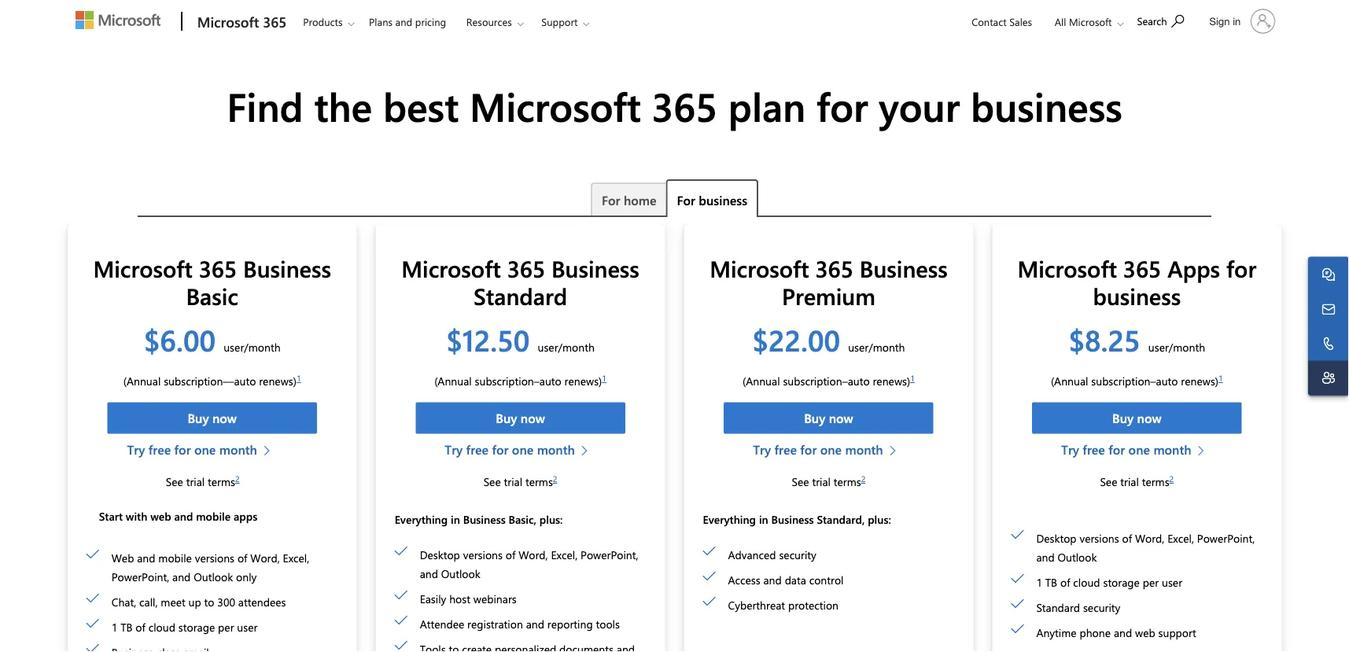 Task type: vqa. For each thing, say whether or not it's contained in the screenshot.
second Try free for one month link from the left now
yes



Task type: describe. For each thing, give the bounding box(es) containing it.
cyberthreat protection
[[728, 598, 839, 612]]

support button
[[531, 1, 602, 43]]

and right the with
[[174, 509, 193, 523]]

one for 1st try free for one month link from left
[[194, 441, 216, 458]]

tools
[[596, 617, 620, 631]]

with
[[126, 509, 147, 523]]

3 terms from the left
[[834, 474, 861, 489]]

access
[[728, 573, 761, 587]]

4 trial from the left
[[1121, 474, 1139, 489]]

attendee registration and reporting tools
[[420, 617, 620, 631]]

(annual for $8.25
[[1051, 374, 1088, 388]]

1 horizontal spatial word,
[[519, 547, 548, 562]]

1 now from the left
[[212, 410, 237, 426]]

renews) for $6.00
[[259, 374, 297, 388]]

1 try free for one month link from the left
[[127, 440, 278, 459]]

advanced security
[[728, 547, 816, 562]]

1 horizontal spatial mobile
[[196, 509, 231, 523]]

everything for everything in business basic, plus:
[[395, 512, 448, 526]]

1 vertical spatial cloud
[[148, 620, 175, 634]]

anytime
[[1036, 626, 1077, 640]]

best
[[383, 79, 459, 131]]

basic
[[186, 280, 238, 311]]

1 trial from the left
[[186, 474, 205, 489]]

of inside web and mobile versions of word, excel, powerpoint, and outlook only
[[238, 551, 247, 565]]

sign in
[[1210, 15, 1241, 27]]

apps
[[234, 509, 257, 523]]

buy for 2nd try free for one month link from the left
[[496, 410, 517, 426]]

subscription–auto for $8.25
[[1091, 374, 1178, 388]]

business for standard
[[551, 253, 639, 284]]

(annual subscription–auto renews) 1 for $22.00
[[743, 372, 915, 388]]

easily
[[420, 592, 446, 606]]

user/month for $8.25
[[1148, 340, 1205, 354]]

2 horizontal spatial versions
[[1080, 531, 1119, 546]]

1 vertical spatial 1 tb of cloud storage per user
[[112, 620, 258, 634]]

2 now from the left
[[521, 410, 545, 426]]

0 horizontal spatial desktop
[[420, 547, 460, 562]]

basic,
[[509, 512, 537, 526]]

chat, call, meet up to 300 attendees
[[112, 595, 286, 609]]

microsoft for microsoft 365
[[197, 12, 259, 31]]

4 buy now from the left
[[1112, 410, 1162, 426]]

microsoft for microsoft 365 apps for business
[[1018, 253, 1117, 284]]

for for for business
[[677, 191, 695, 208]]

3 trial from the left
[[812, 474, 831, 489]]

reporting
[[547, 617, 593, 631]]

support
[[1158, 626, 1196, 640]]

3 now from the left
[[829, 410, 853, 426]]

registration
[[467, 617, 523, 631]]

sign in link
[[1200, 2, 1282, 40]]

pricing
[[415, 15, 446, 29]]

for business link
[[666, 179, 758, 217]]

microsoft image
[[75, 11, 160, 29]]

easily host webinars
[[420, 592, 517, 606]]

1 link for $8.25
[[1219, 372, 1223, 383]]

microsoft inside "dropdown button"
[[1069, 15, 1112, 29]]

user/month for $22.00
[[848, 340, 905, 354]]

3 try from the left
[[753, 441, 771, 458]]

plus: for everything in business basic, plus:
[[540, 512, 563, 526]]

1 vertical spatial standard
[[1036, 600, 1080, 615]]

1 free from the left
[[148, 441, 171, 458]]

1 link for $6.00
[[297, 372, 301, 383]]

1 vertical spatial powerpoint,
[[581, 547, 638, 562]]

control
[[809, 573, 844, 587]]

microsoft for microsoft 365 business basic
[[93, 253, 193, 284]]

and left data
[[764, 573, 782, 587]]

(annual subscription–auto renews) 1 for $8.25
[[1051, 372, 1223, 388]]

2 horizontal spatial outlook
[[1058, 550, 1097, 565]]

find
[[227, 79, 303, 131]]

1 horizontal spatial excel,
[[551, 547, 578, 562]]

2 horizontal spatial excel,
[[1168, 531, 1194, 546]]

$6.00
[[144, 320, 216, 359]]

standard inside microsoft 365 business standard
[[474, 280, 567, 311]]

everything in business basic, plus:
[[395, 512, 563, 526]]

$8.25
[[1069, 320, 1140, 359]]

meet
[[161, 595, 185, 609]]

one for 2nd try free for one month link from the left
[[512, 441, 534, 458]]

products button
[[293, 1, 367, 43]]

up
[[188, 595, 201, 609]]

protection
[[788, 598, 839, 612]]

3 month from the left
[[845, 441, 883, 458]]

microsoft 365 business standard
[[401, 253, 639, 311]]

$12.50
[[446, 320, 530, 359]]

plans and pricing
[[369, 15, 446, 29]]

one for 1st try free for one month link from right
[[1129, 441, 1150, 458]]

see for 1st try free for one month link from right
[[1100, 474, 1118, 489]]

1 vertical spatial business
[[699, 191, 747, 208]]

3 try free for one month link from the left
[[753, 440, 904, 459]]

365 for microsoft 365 apps for business
[[1123, 253, 1161, 284]]

see for 1st try free for one month link from left
[[166, 474, 183, 489]]

1 horizontal spatial versions
[[463, 547, 503, 562]]

and right web
[[137, 551, 155, 565]]

buy for second try free for one month link from right
[[804, 410, 826, 426]]

$6.00 user/month
[[144, 320, 281, 359]]

4 try free for one month link from the left
[[1061, 440, 1213, 459]]

1 horizontal spatial desktop
[[1036, 531, 1077, 546]]

mobile inside web and mobile versions of word, excel, powerpoint, and outlook only
[[158, 551, 192, 565]]

3 buy now from the left
[[804, 410, 853, 426]]

0 horizontal spatial desktop versions of word, excel, powerpoint, and outlook
[[420, 547, 638, 581]]

and right plans
[[395, 15, 412, 29]]

word, inside web and mobile versions of word, excel, powerpoint, and outlook only
[[250, 551, 280, 565]]

2 free from the left
[[466, 441, 489, 458]]

anytime phone and web support
[[1036, 626, 1196, 640]]

sales
[[1009, 15, 1032, 29]]

$12.50 user/month
[[446, 320, 595, 359]]

$8.25 user/month
[[1069, 320, 1205, 359]]

contact sales
[[972, 15, 1032, 29]]

see for second try free for one month link from right
[[792, 474, 809, 489]]

and up easily at bottom left
[[420, 566, 438, 581]]

all microsoft button
[[1042, 1, 1129, 43]]

0 vertical spatial business
[[971, 79, 1122, 131]]

subscription—auto
[[164, 374, 256, 388]]

1 buy now from the left
[[188, 410, 237, 426]]

1 horizontal spatial user
[[1162, 575, 1182, 590]]

buy now link for second try free for one month link from right
[[724, 402, 934, 434]]

renews) for $12.50
[[565, 374, 602, 388]]

365 for microsoft 365 business standard
[[507, 253, 545, 284]]

1 link for $12.50
[[602, 372, 607, 383]]

365 for microsoft 365 business basic
[[199, 253, 237, 284]]

user/month for $6.00
[[224, 340, 281, 354]]

renews) for $22.00
[[873, 374, 910, 388]]

everything in business standard, plus:
[[703, 512, 891, 526]]

in for everything in business standard, plus:
[[759, 512, 768, 526]]

1 vertical spatial per
[[218, 620, 234, 634]]

1 horizontal spatial per
[[1143, 575, 1159, 590]]

$22.00 user/month
[[752, 320, 905, 359]]

data
[[785, 573, 806, 587]]

all microsoft
[[1055, 15, 1112, 29]]

microsoft for microsoft 365 business premium
[[710, 253, 809, 284]]

resources button
[[456, 1, 536, 43]]

business inside the microsoft 365 apps for business
[[1093, 280, 1181, 311]]

365 for microsoft 365
[[263, 12, 286, 31]]

buy for 1st try free for one month link from left
[[188, 410, 209, 426]]

and right phone
[[1114, 626, 1132, 640]]

home
[[624, 191, 656, 208]]

1 try from the left
[[127, 441, 145, 458]]

web
[[112, 551, 134, 565]]

excel, inside web and mobile versions of word, excel, powerpoint, and outlook only
[[283, 551, 309, 565]]

start
[[99, 509, 123, 523]]

and left reporting
[[526, 617, 544, 631]]



Task type: locate. For each thing, give the bounding box(es) containing it.
0 horizontal spatial security
[[779, 547, 816, 562]]

try free for one month
[[127, 441, 257, 458], [445, 441, 575, 458], [753, 441, 883, 458], [1061, 441, 1192, 458]]

plans and pricing link
[[362, 1, 453, 39]]

1 vertical spatial user
[[237, 620, 258, 634]]

3 user/month from the left
[[848, 340, 905, 354]]

renews) for $8.25
[[1181, 374, 1219, 388]]

0 horizontal spatial powerpoint,
[[112, 570, 169, 584]]

outlook up standard security
[[1058, 550, 1097, 565]]

see for 2nd try free for one month link from the left
[[484, 474, 501, 489]]

0 horizontal spatial cloud
[[148, 620, 175, 634]]

outlook inside web and mobile versions of word, excel, powerpoint, and outlook only
[[194, 570, 233, 584]]

2 see trial terms from the left
[[484, 474, 553, 489]]

cloud down meet
[[148, 620, 175, 634]]

1
[[297, 372, 301, 383], [602, 372, 607, 383], [910, 372, 915, 383], [1219, 372, 1223, 383], [1036, 575, 1042, 590], [112, 620, 117, 634]]

call,
[[139, 595, 158, 609]]

desktop up easily at bottom left
[[420, 547, 460, 562]]

2 horizontal spatial (annual subscription–auto renews) 1
[[1051, 372, 1223, 388]]

microsoft inside 'microsoft 365 business premium'
[[710, 253, 809, 284]]

1 (annual subscription–auto renews) 1 from the left
[[434, 372, 607, 388]]

in left basic,
[[451, 512, 460, 526]]

0 horizontal spatial per
[[218, 620, 234, 634]]

(annual subscription–auto renews) 1 down $12.50 user/month
[[434, 372, 607, 388]]

0 horizontal spatial storage
[[178, 620, 215, 634]]

try free for one month for second try free for one month link from right
[[753, 441, 883, 458]]

(annual
[[123, 374, 161, 388], [434, 374, 472, 388], [743, 374, 780, 388], [1051, 374, 1088, 388]]

user/month right $8.25
[[1148, 340, 1205, 354]]

subscription–auto down $8.25 user/month
[[1091, 374, 1178, 388]]

0 horizontal spatial user
[[237, 620, 258, 634]]

1 vertical spatial storage
[[178, 620, 215, 634]]

1 horizontal spatial plus:
[[868, 512, 891, 526]]

buy now link
[[107, 402, 317, 434], [416, 402, 625, 434], [724, 402, 934, 434], [1032, 402, 1242, 434]]

search
[[1137, 14, 1167, 28]]

1 renews) from the left
[[259, 374, 297, 388]]

0 horizontal spatial standard
[[474, 280, 567, 311]]

for
[[817, 79, 868, 131], [1227, 253, 1257, 284], [174, 441, 191, 458], [492, 441, 509, 458], [800, 441, 817, 458], [1109, 441, 1125, 458]]

4 now from the left
[[1137, 410, 1162, 426]]

microsoft 365
[[197, 12, 286, 31]]

desktop
[[1036, 531, 1077, 546], [420, 547, 460, 562]]

2 (annual subscription–auto renews) 1 from the left
[[743, 372, 915, 388]]

1 everything from the left
[[395, 512, 448, 526]]

outlook
[[1058, 550, 1097, 565], [441, 566, 480, 581], [194, 570, 233, 584]]

buy now link for 1st try free for one month link from right
[[1032, 402, 1242, 434]]

in for sign in
[[1233, 15, 1241, 27]]

plus: right standard,
[[868, 512, 891, 526]]

2 for from the left
[[677, 191, 695, 208]]

0 vertical spatial storage
[[1103, 575, 1140, 590]]

business inside microsoft 365 business standard
[[551, 253, 639, 284]]

sign
[[1210, 15, 1230, 27]]

1 horizontal spatial standard
[[1036, 600, 1080, 615]]

2 (annual from the left
[[434, 374, 472, 388]]

standard security
[[1036, 600, 1121, 615]]

2 buy now from the left
[[496, 410, 545, 426]]

0 horizontal spatial plus:
[[540, 512, 563, 526]]

1 see trial terms from the left
[[166, 474, 235, 489]]

advanced
[[728, 547, 776, 562]]

Search search field
[[1129, 2, 1200, 38]]

1 horizontal spatial (annual subscription–auto renews) 1
[[743, 372, 915, 388]]

in right sign
[[1233, 15, 1241, 27]]

1 buy now link from the left
[[107, 402, 317, 434]]

web left support on the right of page
[[1135, 626, 1155, 640]]

phone
[[1080, 626, 1111, 640]]

0 vertical spatial standard
[[474, 280, 567, 311]]

2 subscription–auto from the left
[[783, 374, 870, 388]]

user/month inside $6.00 user/month
[[224, 340, 281, 354]]

(annual subscription—auto renews) 1
[[123, 372, 301, 388]]

3 1 link from the left
[[910, 372, 915, 383]]

1 tb of cloud storage per user down up
[[112, 620, 258, 634]]

chat,
[[112, 595, 136, 609]]

3 try free for one month from the left
[[753, 441, 883, 458]]

1 horizontal spatial everything
[[703, 512, 756, 526]]

1 see from the left
[[166, 474, 183, 489]]

user/month right $12.50
[[538, 340, 595, 354]]

2 user/month from the left
[[538, 340, 595, 354]]

4 user/month from the left
[[1148, 340, 1205, 354]]

3 (annual subscription–auto renews) 1 from the left
[[1051, 372, 1223, 388]]

(annual for $6.00
[[123, 374, 161, 388]]

one for second try free for one month link from right
[[820, 441, 842, 458]]

365 inside 'microsoft 365 business premium'
[[815, 253, 854, 284]]

plus: for everything in business standard, plus:
[[868, 512, 891, 526]]

security up phone
[[1083, 600, 1121, 615]]

microsoft inside microsoft 365 business standard
[[401, 253, 501, 284]]

cloud
[[1073, 575, 1100, 590], [148, 620, 175, 634]]

0 vertical spatial user
[[1162, 575, 1182, 590]]

3 subscription–auto from the left
[[1091, 374, 1178, 388]]

microsoft 365 business premium
[[710, 253, 948, 311]]

0 horizontal spatial mobile
[[158, 551, 192, 565]]

premium
[[782, 280, 876, 311]]

for home
[[602, 191, 656, 208]]

terms
[[208, 474, 235, 489], [525, 474, 553, 489], [834, 474, 861, 489], [1142, 474, 1170, 489]]

renews)
[[259, 374, 297, 388], [565, 374, 602, 388], [873, 374, 910, 388], [1181, 374, 1219, 388]]

1 vertical spatial security
[[1083, 600, 1121, 615]]

(annual down $12.50
[[434, 374, 472, 388]]

4 1 link from the left
[[1219, 372, 1223, 383]]

microsoft 365 business basic
[[93, 253, 331, 311]]

4 buy from the left
[[1112, 410, 1134, 426]]

1 terms from the left
[[208, 474, 235, 489]]

renews) down the $22.00 user/month
[[873, 374, 910, 388]]

user/month up (annual subscription—auto renews) 1
[[224, 340, 281, 354]]

0 vertical spatial security
[[779, 547, 816, 562]]

user/month for $12.50
[[538, 340, 595, 354]]

(annual subscription–auto renews) 1 down $8.25 user/month
[[1051, 372, 1223, 388]]

webinars
[[473, 592, 517, 606]]

user/month down premium
[[848, 340, 905, 354]]

attendees
[[238, 595, 286, 609]]

standard up $12.50 user/month
[[474, 280, 567, 311]]

(annual subscription–auto renews) 1 down the $22.00 user/month
[[743, 372, 915, 388]]

plans
[[369, 15, 393, 29]]

1 vertical spatial desktop
[[420, 547, 460, 562]]

only
[[236, 570, 257, 584]]

2 1 link from the left
[[602, 372, 607, 383]]

1 inside (annual subscription—auto renews) 1
[[297, 372, 301, 383]]

0 horizontal spatial outlook
[[194, 570, 233, 584]]

microsoft 365 link
[[189, 1, 291, 43]]

0 vertical spatial tb
[[1045, 575, 1057, 590]]

in up advanced security
[[759, 512, 768, 526]]

3 buy now link from the left
[[724, 402, 934, 434]]

2 vertical spatial powerpoint,
[[112, 570, 169, 584]]

business for basic
[[243, 253, 331, 284]]

2 trial from the left
[[504, 474, 522, 489]]

subscription–auto down $12.50 user/month
[[475, 374, 562, 388]]

2 horizontal spatial word,
[[1135, 531, 1165, 546]]

0 horizontal spatial web
[[150, 509, 171, 523]]

excel,
[[1168, 531, 1194, 546], [551, 547, 578, 562], [283, 551, 309, 565]]

$22.00
[[752, 320, 840, 359]]

(annual down $6.00
[[123, 374, 161, 388]]

try free for one month link
[[127, 440, 278, 459], [445, 440, 596, 459], [753, 440, 904, 459], [1061, 440, 1213, 459]]

your
[[879, 79, 960, 131]]

user/month
[[224, 340, 281, 354], [538, 340, 595, 354], [848, 340, 905, 354], [1148, 340, 1205, 354]]

for right home
[[677, 191, 695, 208]]

4 see trial terms from the left
[[1100, 474, 1170, 489]]

tb down chat,
[[120, 620, 133, 634]]

4 free from the left
[[1083, 441, 1105, 458]]

all
[[1055, 15, 1066, 29]]

user/month inside $8.25 user/month
[[1148, 340, 1205, 354]]

try free for one month for 2nd try free for one month link from the left
[[445, 441, 575, 458]]

see trial terms
[[166, 474, 235, 489], [484, 474, 553, 489], [792, 474, 861, 489], [1100, 474, 1170, 489]]

powerpoint, inside web and mobile versions of word, excel, powerpoint, and outlook only
[[112, 570, 169, 584]]

microsoft inside the microsoft 365 apps for business
[[1018, 253, 1117, 284]]

1 for $8.25
[[1219, 372, 1223, 383]]

and up meet
[[172, 570, 191, 584]]

1 horizontal spatial outlook
[[441, 566, 480, 581]]

for for for home
[[602, 191, 620, 208]]

2 try from the left
[[445, 441, 463, 458]]

3 renews) from the left
[[873, 374, 910, 388]]

find the best microsoft 365 plan for your business
[[227, 79, 1122, 131]]

1 horizontal spatial in
[[759, 512, 768, 526]]

3 buy from the left
[[804, 410, 826, 426]]

1 for from the left
[[602, 191, 620, 208]]

security for advanced security
[[779, 547, 816, 562]]

2 see from the left
[[484, 474, 501, 489]]

1 vertical spatial tb
[[120, 620, 133, 634]]

tb
[[1045, 575, 1057, 590], [120, 620, 133, 634]]

3 free from the left
[[775, 441, 797, 458]]

tb up standard security
[[1045, 575, 1057, 590]]

versions up to
[[195, 551, 234, 565]]

user
[[1162, 575, 1182, 590], [237, 620, 258, 634]]

365 inside the microsoft 365 apps for business
[[1123, 253, 1161, 284]]

0 vertical spatial 1 tb of cloud storage per user
[[1036, 575, 1182, 590]]

word,
[[1135, 531, 1165, 546], [519, 547, 548, 562], [250, 551, 280, 565]]

versions
[[1080, 531, 1119, 546], [463, 547, 503, 562], [195, 551, 234, 565]]

resources
[[466, 15, 512, 29]]

for home link
[[591, 183, 667, 216]]

in
[[1233, 15, 1241, 27], [451, 512, 460, 526], [759, 512, 768, 526]]

contact sales link
[[965, 1, 1039, 39]]

4 try from the left
[[1061, 441, 1079, 458]]

standard,
[[817, 512, 865, 526]]

2 everything from the left
[[703, 512, 756, 526]]

1 horizontal spatial storage
[[1103, 575, 1140, 590]]

1 link for $22.00
[[910, 372, 915, 383]]

0 horizontal spatial excel,
[[283, 551, 309, 565]]

1 subscription–auto from the left
[[475, 374, 562, 388]]

2 horizontal spatial subscription–auto
[[1091, 374, 1178, 388]]

and up standard security
[[1036, 550, 1055, 565]]

0 horizontal spatial versions
[[195, 551, 234, 565]]

security up data
[[779, 547, 816, 562]]

2 renews) from the left
[[565, 374, 602, 388]]

subscription–auto for $22.00
[[783, 374, 870, 388]]

1 horizontal spatial web
[[1135, 626, 1155, 640]]

0 vertical spatial web
[[150, 509, 171, 523]]

microsoft inside microsoft 365 business basic
[[93, 253, 193, 284]]

everything for everything in business standard, plus:
[[703, 512, 756, 526]]

2 vertical spatial business
[[1093, 280, 1181, 311]]

0 vertical spatial per
[[1143, 575, 1159, 590]]

business for premium
[[860, 253, 948, 284]]

4 (annual from the left
[[1051, 374, 1088, 388]]

microsoft inside 'link'
[[197, 12, 259, 31]]

outlook up host
[[441, 566, 480, 581]]

business for basic,
[[463, 512, 506, 526]]

in for everything in business basic, plus:
[[451, 512, 460, 526]]

365 inside microsoft 365 business basic
[[199, 253, 237, 284]]

1 horizontal spatial security
[[1083, 600, 1121, 615]]

free
[[148, 441, 171, 458], [466, 441, 489, 458], [775, 441, 797, 458], [1083, 441, 1105, 458]]

business inside microsoft 365 business basic
[[243, 253, 331, 284]]

1 horizontal spatial tb
[[1045, 575, 1057, 590]]

renews) inside (annual subscription—auto renews) 1
[[259, 374, 297, 388]]

web and mobile versions of word, excel, powerpoint, and outlook only
[[112, 551, 309, 584]]

cloud up standard security
[[1073, 575, 1100, 590]]

business
[[971, 79, 1122, 131], [699, 191, 747, 208], [1093, 280, 1181, 311]]

to
[[204, 595, 214, 609]]

1 horizontal spatial subscription–auto
[[783, 374, 870, 388]]

try free for one month for 1st try free for one month link from left
[[127, 441, 257, 458]]

security for standard security
[[1083, 600, 1121, 615]]

versions inside web and mobile versions of word, excel, powerpoint, and outlook only
[[195, 551, 234, 565]]

1 (annual from the left
[[123, 374, 161, 388]]

0 vertical spatial mobile
[[196, 509, 231, 523]]

1 horizontal spatial cloud
[[1073, 575, 1100, 590]]

2 buy now link from the left
[[416, 402, 625, 434]]

the
[[314, 79, 372, 131]]

storage down up
[[178, 620, 215, 634]]

standard up anytime
[[1036, 600, 1080, 615]]

1 tb of cloud storage per user up standard security
[[1036, 575, 1182, 590]]

365 inside microsoft 365 business standard
[[507, 253, 545, 284]]

365
[[263, 12, 286, 31], [652, 79, 718, 131], [199, 253, 237, 284], [507, 253, 545, 284], [815, 253, 854, 284], [1123, 253, 1161, 284]]

0 horizontal spatial everything
[[395, 512, 448, 526]]

web right the with
[[150, 509, 171, 523]]

buy now link for 2nd try free for one month link from the left
[[416, 402, 625, 434]]

1 horizontal spatial 1 tb of cloud storage per user
[[1036, 575, 1182, 590]]

0 horizontal spatial subscription–auto
[[475, 374, 562, 388]]

1 user/month from the left
[[224, 340, 281, 354]]

user down attendees
[[237, 620, 258, 634]]

0 horizontal spatial 1 tb of cloud storage per user
[[112, 620, 258, 634]]

access and data control
[[728, 573, 844, 587]]

business
[[243, 253, 331, 284], [551, 253, 639, 284], [860, 253, 948, 284], [463, 512, 506, 526], [771, 512, 814, 526]]

outlook up to
[[194, 570, 233, 584]]

4 one from the left
[[1129, 441, 1150, 458]]

2 one from the left
[[512, 441, 534, 458]]

1 for $12.50
[[602, 372, 607, 383]]

300
[[217, 595, 235, 609]]

1 for $22.00
[[910, 372, 915, 383]]

user up support on the right of page
[[1162, 575, 1182, 590]]

renews) down $8.25 user/month
[[1181, 374, 1219, 388]]

business for standard,
[[771, 512, 814, 526]]

1 horizontal spatial desktop versions of word, excel, powerpoint, and outlook
[[1036, 531, 1255, 565]]

mobile down "start with web and mobile apps"
[[158, 551, 192, 565]]

1 try free for one month from the left
[[127, 441, 257, 458]]

business inside 'microsoft 365 business premium'
[[860, 253, 948, 284]]

4 terms from the left
[[1142, 474, 1170, 489]]

1 buy from the left
[[188, 410, 209, 426]]

for left home
[[602, 191, 620, 208]]

3 see from the left
[[792, 474, 809, 489]]

everything
[[395, 512, 448, 526], [703, 512, 756, 526]]

2 horizontal spatial in
[[1233, 15, 1241, 27]]

subscription–auto down the $22.00 user/month
[[783, 374, 870, 388]]

4 renews) from the left
[[1181, 374, 1219, 388]]

2 try free for one month link from the left
[[445, 440, 596, 459]]

for
[[602, 191, 620, 208], [677, 191, 695, 208]]

for inside the microsoft 365 apps for business
[[1227, 253, 1257, 284]]

apps
[[1168, 253, 1220, 284]]

products
[[303, 15, 343, 29]]

desktop up standard security
[[1036, 531, 1077, 546]]

mobile left apps
[[196, 509, 231, 523]]

1 for $6.00
[[297, 372, 301, 383]]

2 try free for one month from the left
[[445, 441, 575, 458]]

per down 300
[[218, 620, 234, 634]]

4 buy now link from the left
[[1032, 402, 1242, 434]]

(annual subscription–auto renews) 1 for $12.50
[[434, 372, 607, 388]]

2 plus: from the left
[[868, 512, 891, 526]]

microsoft 365 apps for business
[[1018, 253, 1257, 311]]

storage up standard security
[[1103, 575, 1140, 590]]

see
[[166, 474, 183, 489], [484, 474, 501, 489], [792, 474, 809, 489], [1100, 474, 1118, 489]]

1 month from the left
[[219, 441, 257, 458]]

microsoft for microsoft 365 business standard
[[401, 253, 501, 284]]

3 (annual from the left
[[743, 374, 780, 388]]

microsoft
[[197, 12, 259, 31], [1069, 15, 1112, 29], [470, 79, 641, 131], [93, 253, 193, 284], [401, 253, 501, 284], [710, 253, 809, 284], [1018, 253, 1117, 284]]

plus:
[[540, 512, 563, 526], [868, 512, 891, 526]]

contact
[[972, 15, 1007, 29]]

4 see from the left
[[1100, 474, 1118, 489]]

0 horizontal spatial word,
[[250, 551, 280, 565]]

try free for one month for 1st try free for one month link from right
[[1061, 441, 1192, 458]]

0 vertical spatial desktop
[[1036, 531, 1077, 546]]

1 horizontal spatial for
[[677, 191, 695, 208]]

buy for 1st try free for one month link from right
[[1112, 410, 1134, 426]]

0 vertical spatial powerpoint,
[[1197, 531, 1255, 546]]

(annual down $8.25
[[1051, 374, 1088, 388]]

3 see trial terms from the left
[[792, 474, 861, 489]]

cyberthreat
[[728, 598, 785, 612]]

0 horizontal spatial (annual subscription–auto renews) 1
[[434, 372, 607, 388]]

host
[[449, 592, 470, 606]]

web
[[150, 509, 171, 523], [1135, 626, 1155, 640]]

2 buy from the left
[[496, 410, 517, 426]]

renews) down $12.50 user/month
[[565, 374, 602, 388]]

(annual inside (annual subscription—auto renews) 1
[[123, 374, 161, 388]]

1 vertical spatial web
[[1135, 626, 1155, 640]]

user/month inside $12.50 user/month
[[538, 340, 595, 354]]

(annual down $22.00 in the right of the page
[[743, 374, 780, 388]]

plan
[[728, 79, 806, 131]]

(annual for $12.50
[[434, 374, 472, 388]]

versions down the everything in business basic, plus: in the bottom left of the page
[[463, 547, 503, 562]]

per up support on the right of page
[[1143, 575, 1159, 590]]

0 horizontal spatial tb
[[120, 620, 133, 634]]

0 horizontal spatial for
[[602, 191, 620, 208]]

support
[[541, 15, 578, 29]]

2 terms from the left
[[525, 474, 553, 489]]

1 vertical spatial mobile
[[158, 551, 192, 565]]

0 vertical spatial cloud
[[1073, 575, 1100, 590]]

1 1 link from the left
[[297, 372, 301, 383]]

(annual for $22.00
[[743, 374, 780, 388]]

4 try free for one month from the left
[[1061, 441, 1192, 458]]

1 plus: from the left
[[540, 512, 563, 526]]

versions up standard security
[[1080, 531, 1119, 546]]

1 horizontal spatial powerpoint,
[[581, 547, 638, 562]]

subscription–auto for $12.50
[[475, 374, 562, 388]]

0 horizontal spatial in
[[451, 512, 460, 526]]

user/month inside the $22.00 user/month
[[848, 340, 905, 354]]

3 one from the left
[[820, 441, 842, 458]]

buy now link for 1st try free for one month link from left
[[107, 402, 317, 434]]

2 month from the left
[[537, 441, 575, 458]]

plus: right basic,
[[540, 512, 563, 526]]

search button
[[1130, 2, 1191, 38]]

for business
[[677, 191, 747, 208]]

365 inside 'link'
[[263, 12, 286, 31]]

4 month from the left
[[1154, 441, 1192, 458]]

2 horizontal spatial powerpoint,
[[1197, 531, 1255, 546]]

1 one from the left
[[194, 441, 216, 458]]

365 for microsoft 365 business premium
[[815, 253, 854, 284]]

renews) right subscription—auto in the left of the page
[[259, 374, 297, 388]]

attendee
[[420, 617, 464, 631]]

start with web and mobile apps
[[99, 509, 257, 523]]



